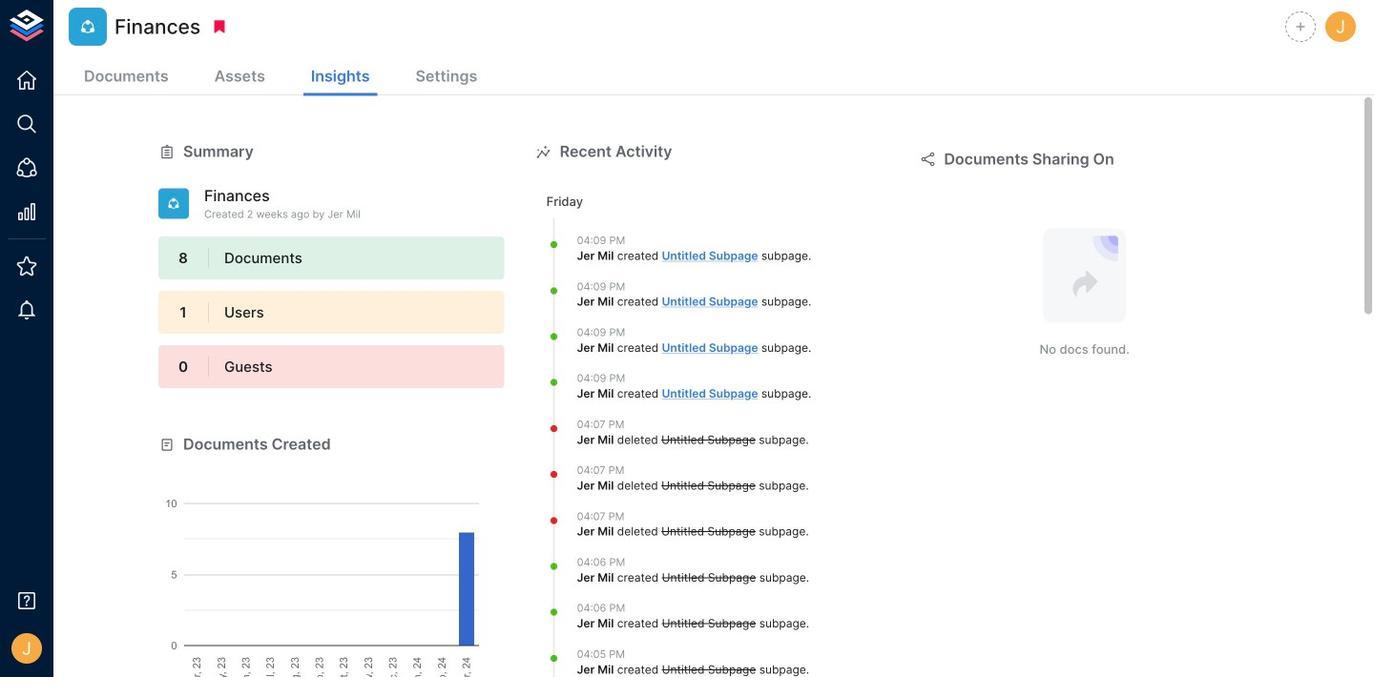 Task type: locate. For each thing, give the bounding box(es) containing it.
remove bookmark image
[[211, 18, 228, 35]]

a chart. element
[[158, 456, 505, 678]]



Task type: describe. For each thing, give the bounding box(es) containing it.
a chart. image
[[158, 456, 505, 678]]



Task type: vqa. For each thing, say whether or not it's contained in the screenshot.
4th Bookmark image
no



